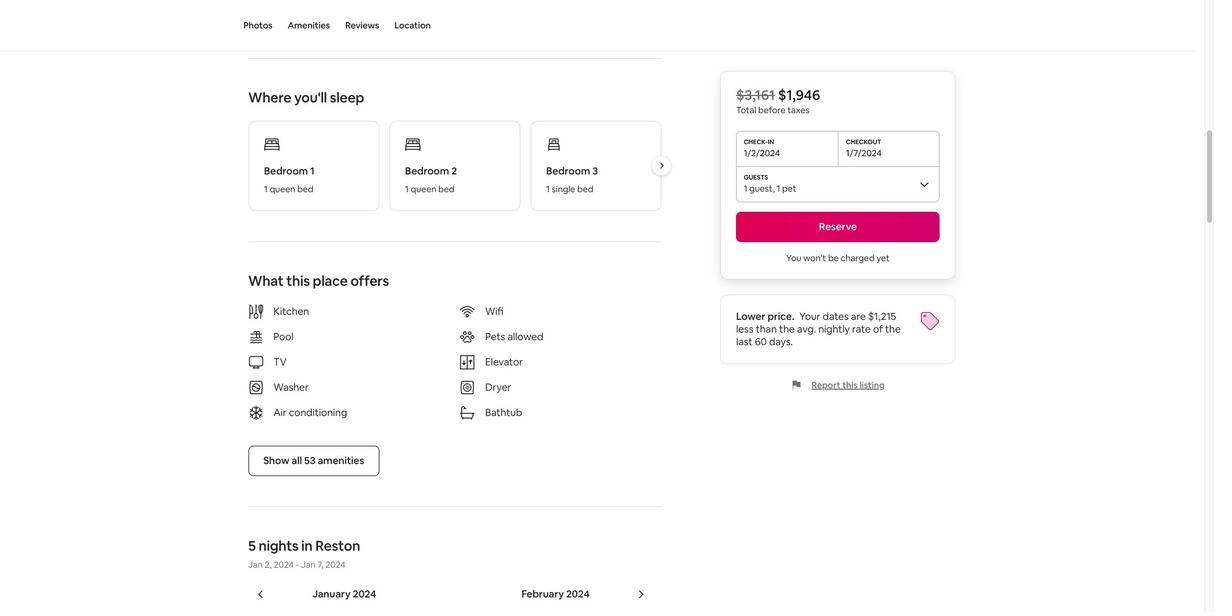 Task type: describe. For each thing, give the bounding box(es) containing it.
where you'll sleep
[[248, 88, 364, 106]]

single
[[552, 183, 575, 195]]

bedroom 1 1 queen bed
[[264, 164, 315, 195]]

2024 left -
[[274, 559, 294, 570]]

what this place offers
[[248, 272, 389, 289]]

sleep
[[330, 88, 364, 106]]

you won't be charged yet
[[786, 252, 890, 264]]

$1,946
[[778, 86, 820, 104]]

kitchen
[[273, 305, 309, 318]]

location
[[394, 20, 431, 31]]

you'll
[[294, 88, 327, 106]]

show more
[[248, 14, 302, 28]]

your
[[799, 310, 820, 323]]

calendar application
[[233, 574, 1086, 612]]

january 2024
[[312, 587, 376, 601]]

show all 53 amenities button
[[248, 446, 379, 476]]

bed for 2
[[438, 183, 455, 195]]

what
[[248, 272, 284, 289]]

tv
[[273, 355, 287, 369]]

1 inside bedroom 2 1 queen bed
[[405, 183, 409, 195]]

show for show all 53 amenities
[[263, 454, 289, 467]]

show for show more
[[248, 14, 274, 28]]

less
[[736, 322, 753, 336]]

reviews button
[[345, 0, 379, 51]]

7,
[[317, 559, 323, 570]]

show all 53 amenities
[[263, 454, 364, 467]]

in
[[301, 537, 313, 554]]

5
[[248, 537, 256, 554]]

total
[[736, 104, 756, 116]]

more
[[276, 14, 302, 28]]

photos
[[243, 20, 273, 31]]

than
[[756, 322, 777, 336]]

2,
[[265, 559, 272, 570]]

last
[[736, 335, 753, 348]]

taxes
[[788, 104, 810, 116]]

february 2024
[[521, 587, 590, 601]]

days.
[[769, 335, 793, 348]]

nights
[[259, 537, 299, 554]]

this for report
[[842, 379, 858, 391]]

bedroom for bedroom 1
[[264, 164, 308, 178]]

show more button
[[248, 14, 312, 28]]

report
[[812, 379, 841, 391]]

conditioning
[[289, 406, 347, 419]]

avg.
[[797, 322, 816, 336]]

report this listing
[[812, 379, 885, 391]]

place
[[313, 272, 348, 289]]

all
[[292, 454, 302, 467]]

$1,215
[[868, 310, 896, 323]]

2 jan from the left
[[301, 559, 316, 570]]

offers
[[350, 272, 389, 289]]

1 jan from the left
[[248, 559, 263, 570]]

february
[[521, 587, 564, 601]]

pet
[[782, 183, 796, 194]]

before
[[758, 104, 786, 116]]

pets
[[485, 330, 505, 343]]

air conditioning
[[273, 406, 347, 419]]

lower
[[736, 310, 765, 323]]

nightly
[[818, 322, 850, 336]]

bed for 1
[[297, 183, 313, 195]]

queen for bedroom 2
[[411, 183, 436, 195]]

rate
[[852, 322, 871, 336]]

1/7/2024
[[846, 147, 882, 159]]

$3,161 $1,946 total before taxes
[[736, 86, 820, 116]]

$3,161
[[736, 86, 775, 104]]

won't
[[803, 252, 826, 264]]

bedroom 2 1 queen bed
[[405, 164, 457, 195]]

bedroom 3 1 single bed
[[546, 164, 598, 195]]

reserve
[[819, 220, 857, 233]]

your dates are $1,215 less than the avg. nightly rate of the last 60 days.
[[736, 310, 901, 348]]

price.
[[768, 310, 794, 323]]

1 inside bedroom 3 1 single bed
[[546, 183, 550, 195]]

guest
[[749, 183, 773, 194]]

be
[[828, 252, 839, 264]]

pool
[[273, 330, 294, 343]]

yet
[[876, 252, 890, 264]]



Task type: vqa. For each thing, say whether or not it's contained in the screenshot.
Show more button
yes



Task type: locate. For each thing, give the bounding box(es) containing it.
this left listing
[[842, 379, 858, 391]]

location button
[[394, 0, 431, 51]]

bedroom inside bedroom 3 1 single bed
[[546, 164, 590, 178]]

washer
[[273, 381, 309, 394]]

this up kitchen at the left of the page
[[286, 272, 310, 289]]

2024
[[274, 559, 294, 570], [325, 559, 346, 570], [353, 587, 376, 601], [566, 587, 590, 601]]

0 vertical spatial show
[[248, 14, 274, 28]]

1 vertical spatial this
[[842, 379, 858, 391]]

1 horizontal spatial bed
[[438, 183, 455, 195]]

3 bedroom from the left
[[546, 164, 590, 178]]

2 bedroom from the left
[[405, 164, 449, 178]]

bedroom for bedroom 2
[[405, 164, 449, 178]]

1 horizontal spatial bedroom
[[405, 164, 449, 178]]

wifi
[[485, 305, 503, 318]]

1 horizontal spatial this
[[842, 379, 858, 391]]

charged
[[841, 252, 875, 264]]

1
[[310, 164, 315, 178], [744, 183, 747, 194], [777, 183, 780, 194], [264, 183, 268, 195], [405, 183, 409, 195], [546, 183, 550, 195]]

amenities
[[318, 454, 364, 467]]

january
[[312, 587, 351, 601]]

show left all
[[263, 454, 289, 467]]

show inside "button"
[[263, 454, 289, 467]]

show left more
[[248, 14, 274, 28]]

queen inside bedroom 2 1 queen bed
[[411, 183, 436, 195]]

the
[[779, 322, 795, 336], [885, 322, 901, 336]]

1 horizontal spatial jan
[[301, 559, 316, 570]]

bed inside bedroom 2 1 queen bed
[[438, 183, 455, 195]]

2 horizontal spatial bed
[[577, 183, 593, 195]]

60
[[755, 335, 767, 348]]

queen
[[270, 183, 295, 195], [411, 183, 436, 195]]

5 nights in reston jan 2, 2024 - jan 7, 2024
[[248, 537, 360, 570]]

dates
[[823, 310, 849, 323]]

1 guest , 1 pet
[[744, 183, 796, 194]]

53
[[304, 454, 316, 467]]

reston
[[315, 537, 360, 554]]

queen for bedroom 1
[[270, 183, 295, 195]]

you
[[786, 252, 801, 264]]

lower price.
[[736, 310, 794, 323]]

are
[[851, 310, 866, 323]]

0 horizontal spatial bedroom
[[264, 164, 308, 178]]

bed for 3
[[577, 183, 593, 195]]

2 queen from the left
[[411, 183, 436, 195]]

-
[[296, 559, 299, 570]]

,
[[773, 183, 775, 194]]

listing
[[860, 379, 885, 391]]

air
[[273, 406, 287, 419]]

queen inside bedroom 1 1 queen bed
[[270, 183, 295, 195]]

1 bedroom from the left
[[264, 164, 308, 178]]

2
[[451, 164, 457, 178]]

bedroom inside bedroom 1 1 queen bed
[[264, 164, 308, 178]]

allowed
[[508, 330, 543, 343]]

3
[[592, 164, 598, 178]]

2024 right 7,
[[325, 559, 346, 570]]

the left avg.
[[779, 322, 795, 336]]

where
[[248, 88, 291, 106]]

0 horizontal spatial the
[[779, 322, 795, 336]]

next image
[[657, 162, 665, 170]]

bathtub
[[485, 406, 522, 419]]

elevator
[[485, 355, 523, 369]]

reserve button
[[736, 212, 940, 242]]

2 horizontal spatial bedroom
[[546, 164, 590, 178]]

jan right -
[[301, 559, 316, 570]]

report this listing button
[[791, 379, 885, 391]]

1/2/2024
[[744, 147, 780, 159]]

of
[[873, 322, 883, 336]]

the right of
[[885, 322, 901, 336]]

2024 right january
[[353, 587, 376, 601]]

0 horizontal spatial bed
[[297, 183, 313, 195]]

reviews
[[345, 20, 379, 31]]

0 horizontal spatial queen
[[270, 183, 295, 195]]

2 the from the left
[[885, 322, 901, 336]]

1 horizontal spatial queen
[[411, 183, 436, 195]]

amenities
[[288, 20, 330, 31]]

photos button
[[243, 0, 273, 51]]

0 horizontal spatial jan
[[248, 559, 263, 570]]

bedroom for bedroom 3
[[546, 164, 590, 178]]

1 horizontal spatial the
[[885, 322, 901, 336]]

2024 right february
[[566, 587, 590, 601]]

3 bed from the left
[[577, 183, 593, 195]]

1 vertical spatial show
[[263, 454, 289, 467]]

bed inside bedroom 3 1 single bed
[[577, 183, 593, 195]]

bedroom
[[264, 164, 308, 178], [405, 164, 449, 178], [546, 164, 590, 178]]

bed
[[297, 183, 313, 195], [438, 183, 455, 195], [577, 183, 593, 195]]

dryer
[[485, 381, 511, 394]]

0 vertical spatial this
[[286, 272, 310, 289]]

bedroom inside bedroom 2 1 queen bed
[[405, 164, 449, 178]]

bed inside bedroom 1 1 queen bed
[[297, 183, 313, 195]]

2 bed from the left
[[438, 183, 455, 195]]

this
[[286, 272, 310, 289], [842, 379, 858, 391]]

jan left 2,
[[248, 559, 263, 570]]

show
[[248, 14, 274, 28], [263, 454, 289, 467]]

pets allowed
[[485, 330, 543, 343]]

1 bed from the left
[[297, 183, 313, 195]]

amenities button
[[288, 0, 330, 51]]

1 queen from the left
[[270, 183, 295, 195]]

jan
[[248, 559, 263, 570], [301, 559, 316, 570]]

this for what
[[286, 272, 310, 289]]

1 the from the left
[[779, 322, 795, 336]]

0 horizontal spatial this
[[286, 272, 310, 289]]



